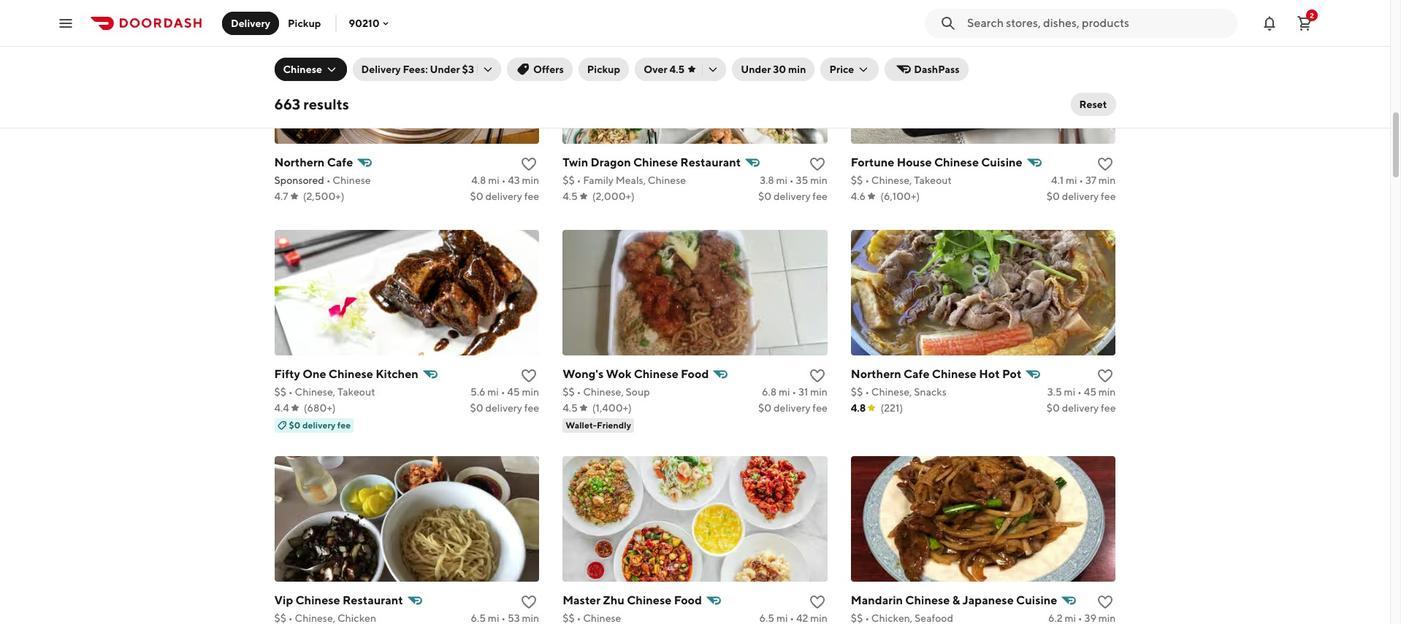 Task type: describe. For each thing, give the bounding box(es) containing it.
4.6
[[851, 191, 866, 202]]

snacks
[[914, 386, 947, 398]]

45 for fifty one chinese kitchen
[[507, 386, 520, 398]]

$​0 for twin dragon chinese restaurant
[[759, 191, 772, 202]]

$​0 for northern cafe chinese hot pot
[[1047, 402, 1060, 414]]

delivery for wong's wok chinese food
[[774, 402, 811, 414]]

mandarin
[[851, 594, 903, 608]]

kitchen
[[376, 367, 419, 381]]

zhu
[[603, 594, 625, 608]]

takeout for one
[[338, 386, 375, 398]]

• left the 37 at the top of page
[[1080, 174, 1084, 186]]

6.5 mi • 53 min
[[471, 613, 539, 625]]

$$ for northern
[[851, 386, 863, 398]]

family
[[583, 174, 614, 186]]

chinese, for cafe
[[872, 386, 912, 398]]

wong's wok chinese food
[[563, 367, 709, 381]]

45 for northern cafe chinese hot pot
[[1084, 386, 1097, 398]]

wong's
[[563, 367, 604, 381]]

house
[[897, 155, 932, 169]]

6.5 for master zhu chinese food
[[760, 613, 775, 625]]

vip chinese restaurant
[[274, 594, 403, 608]]

price button
[[821, 58, 879, 81]]

4.5 for dragon
[[563, 191, 578, 202]]

click to add this store to your saved list image for master zhu chinese food
[[809, 594, 826, 611]]

• down wong's
[[577, 386, 581, 398]]

mi for wong's wok chinese food
[[779, 386, 790, 398]]

hot
[[980, 367, 1000, 381]]

$$ • chinese, snacks
[[851, 386, 947, 398]]

$$ for master
[[563, 613, 575, 625]]

takeout for house
[[914, 174, 952, 186]]

twin
[[563, 155, 588, 169]]

$$ • chinese, chicken
[[274, 613, 376, 625]]

delivery for fifty one chinese kitchen
[[486, 402, 523, 414]]

under inside button
[[741, 64, 771, 75]]

• up 4.6
[[865, 174, 870, 186]]

fee for fortune house chinese cuisine
[[1101, 191, 1116, 202]]

delivery for twin dragon chinese restaurant
[[774, 191, 811, 202]]

90210 button
[[349, 17, 391, 29]]

$​0 delivery fee for twin dragon chinese restaurant
[[759, 191, 828, 202]]

$$ for fifty
[[274, 386, 287, 398]]

dragon
[[591, 155, 631, 169]]

min for northern cafe
[[522, 174, 539, 186]]

$3
[[462, 64, 474, 75]]

2
[[1311, 11, 1315, 19]]

sponsored
[[274, 174, 324, 186]]

offers button
[[507, 58, 573, 81]]

click to add this store to your saved list image for mandarin chinese & japanese cuisine
[[1097, 594, 1115, 611]]

4.7
[[274, 191, 288, 202]]

chinese up the $$ • chinese, chicken
[[296, 594, 340, 608]]

• left 35 at the right top
[[790, 174, 794, 186]]

37
[[1086, 174, 1097, 186]]

food for wong's wok chinese food
[[681, 367, 709, 381]]

cafe for northern cafe chinese hot pot
[[904, 367, 930, 381]]

reset
[[1080, 99, 1108, 110]]

mi for twin dragon chinese restaurant
[[777, 174, 788, 186]]

4.1
[[1052, 174, 1064, 186]]

fortune
[[851, 155, 895, 169]]

min for fortune house chinese cuisine
[[1099, 174, 1116, 186]]

chinese up seafood
[[906, 594, 950, 608]]

pot
[[1003, 367, 1022, 381]]

4.8 for 4.8 mi • 43 min
[[472, 174, 486, 186]]

fee for northern cafe chinese hot pot
[[1101, 402, 1116, 414]]

4.1 mi • 37 min
[[1052, 174, 1116, 186]]

min for fifty one chinese kitchen
[[522, 386, 539, 398]]

(1,400+)
[[593, 402, 632, 414]]

cafe for northern cafe
[[327, 155, 353, 169]]

chinese right one
[[329, 367, 373, 381]]

• down the twin
[[577, 174, 581, 186]]

chinese, for house
[[872, 174, 912, 186]]

1 under from the left
[[430, 64, 460, 75]]

5.6 mi • 45 min
[[471, 386, 539, 398]]

4.8 for 4.8
[[851, 402, 866, 414]]

fifty
[[274, 367, 300, 381]]

offers
[[534, 64, 564, 75]]

chinese up (2,500+)
[[333, 174, 371, 186]]

over
[[644, 64, 668, 75]]

3 items, open order cart image
[[1297, 14, 1314, 32]]

42
[[797, 613, 809, 625]]

northern for northern cafe chinese hot pot
[[851, 367, 902, 381]]

chinese up soup
[[634, 367, 679, 381]]

0 vertical spatial cuisine
[[982, 155, 1023, 169]]

chicken
[[338, 613, 376, 625]]

$$ for wong's
[[563, 386, 575, 398]]

pickup for the top pickup button
[[288, 17, 321, 29]]

$$ • chinese, soup
[[563, 386, 650, 398]]

chicken,
[[872, 613, 913, 625]]

sponsored • chinese
[[274, 174, 371, 186]]

delivery for fortune house chinese cuisine
[[1062, 191, 1099, 202]]

$​0 delivery fee for fifty one chinese kitchen
[[470, 402, 539, 414]]

• left 39
[[1079, 613, 1083, 625]]

fee right $0
[[338, 420, 351, 431]]

663 results
[[274, 96, 349, 113]]

• down mandarin at right
[[865, 613, 870, 625]]

delivery button
[[222, 11, 279, 35]]

price
[[830, 64, 855, 75]]

$$ for mandarin
[[851, 613, 863, 625]]

wallet-
[[566, 420, 597, 431]]

delivery fees: under $3
[[361, 64, 474, 75]]

(680+)
[[304, 402, 336, 414]]

mi for master zhu chinese food
[[777, 613, 788, 625]]

soup
[[626, 386, 650, 398]]

(6,100+)
[[881, 191, 920, 202]]

click to add this store to your saved list image for twin dragon chinese restaurant
[[809, 155, 826, 173]]

min for northern cafe chinese hot pot
[[1099, 386, 1116, 398]]

delivery for delivery
[[231, 17, 270, 29]]

northern for northern cafe
[[274, 155, 325, 169]]

pickup for the bottom pickup button
[[587, 64, 621, 75]]

• left the 31
[[792, 386, 797, 398]]

43
[[508, 174, 520, 186]]

over 4.5
[[644, 64, 685, 75]]

fee for fifty one chinese kitchen
[[525, 402, 539, 414]]

fee for northern cafe
[[525, 191, 539, 202]]

4.8 mi • 43 min
[[472, 174, 539, 186]]

meals,
[[616, 174, 646, 186]]

1 horizontal spatial restaurant
[[681, 155, 741, 169]]

friendly
[[597, 420, 631, 431]]

$$ • family meals, chinese
[[563, 174, 686, 186]]

min for vip chinese restaurant
[[522, 613, 539, 625]]

$​0 for northern cafe
[[470, 191, 484, 202]]

chinese up meals,
[[634, 155, 678, 169]]

4.5 inside button
[[670, 64, 685, 75]]

min for wong's wok chinese food
[[811, 386, 828, 398]]

$$ • chicken, seafood
[[851, 613, 954, 625]]

Store search: begin typing to search for stores available on DoorDash text field
[[968, 15, 1229, 31]]

(221)
[[881, 402, 903, 414]]

$​0 for fifty one chinese kitchen
[[470, 402, 484, 414]]



Task type: vqa. For each thing, say whether or not it's contained in the screenshot.
the bottommost Doughnuts
no



Task type: locate. For each thing, give the bounding box(es) containing it.
1 horizontal spatial cafe
[[904, 367, 930, 381]]

mi right the 3.5
[[1065, 386, 1076, 398]]

$$ for fortune
[[851, 174, 863, 186]]

1 vertical spatial $$ • chinese, takeout
[[274, 386, 375, 398]]

• down vip on the bottom of page
[[289, 613, 293, 625]]

$​0 delivery fee down 6.8 mi • 31 min
[[759, 402, 828, 414]]

mi for fifty one chinese kitchen
[[488, 386, 499, 398]]

4.5 down the twin
[[563, 191, 578, 202]]

$​0 down 6.8
[[759, 402, 772, 414]]

$0
[[289, 420, 301, 431]]

master
[[563, 594, 601, 608]]

min
[[789, 64, 806, 75], [522, 174, 539, 186], [811, 174, 828, 186], [1099, 174, 1116, 186], [522, 386, 539, 398], [811, 386, 828, 398], [1099, 386, 1116, 398], [522, 613, 539, 625], [811, 613, 828, 625], [1099, 613, 1116, 625]]

$​0 for fortune house chinese cuisine
[[1047, 191, 1060, 202]]

$$ down master
[[563, 613, 575, 625]]

takeout
[[914, 174, 952, 186], [338, 386, 375, 398]]

0 horizontal spatial 4.8
[[472, 174, 486, 186]]

chinese down twin dragon chinese restaurant
[[648, 174, 686, 186]]

0 horizontal spatial cafe
[[327, 155, 353, 169]]

• left snacks
[[865, 386, 870, 398]]

$​0 delivery fee down 3.8 mi • 35 min
[[759, 191, 828, 202]]

fortune house chinese cuisine
[[851, 155, 1023, 169]]

chinese, up (680+)
[[295, 386, 336, 398]]

0 horizontal spatial northern
[[274, 155, 325, 169]]

mandarin chinese & japanese cuisine
[[851, 594, 1058, 608]]

0 horizontal spatial $$ • chinese, takeout
[[274, 386, 375, 398]]

pickup button left over
[[579, 58, 629, 81]]

4.8 left 43
[[472, 174, 486, 186]]

click to add this store to your saved list image up 6.2 mi • 39 min
[[1097, 594, 1115, 611]]

53
[[508, 613, 520, 625]]

$​0 delivery fee down 5.6 mi • 45 min
[[470, 402, 539, 414]]

1 vertical spatial pickup
[[587, 64, 621, 75]]

chinese, for chinese
[[295, 613, 336, 625]]

2 under from the left
[[741, 64, 771, 75]]

90210
[[349, 17, 380, 29]]

6.8
[[762, 386, 777, 398]]

$​0 delivery fee down 4.1 mi • 37 min
[[1047, 191, 1116, 202]]

chinese right the zhu
[[627, 594, 672, 608]]

1 vertical spatial click to add this store to your saved list image
[[1097, 367, 1115, 385]]

click to add this store to your saved list image for wong's wok chinese food
[[809, 367, 826, 385]]

$$ down wong's
[[563, 386, 575, 398]]

4.4
[[274, 402, 289, 414]]

chinese
[[283, 64, 322, 75], [634, 155, 678, 169], [935, 155, 979, 169], [333, 174, 371, 186], [648, 174, 686, 186], [329, 367, 373, 381], [634, 367, 679, 381], [932, 367, 977, 381], [296, 594, 340, 608], [627, 594, 672, 608], [906, 594, 950, 608], [583, 613, 622, 625]]

$$ • chinese, takeout up the (6,100+)
[[851, 174, 952, 186]]

fee down 4.1 mi • 37 min
[[1101, 191, 1116, 202]]

$​0 down 4.1 at top
[[1047, 191, 1060, 202]]

45 right 5.6
[[507, 386, 520, 398]]

click to add this store to your saved list image for northern cafe
[[520, 155, 538, 173]]

min right 39
[[1099, 613, 1116, 625]]

results
[[304, 96, 349, 113]]

2 6.5 from the left
[[760, 613, 775, 625]]

1 horizontal spatial 45
[[1084, 386, 1097, 398]]

click to add this store to your saved list image up 5.6 mi • 45 min
[[520, 367, 538, 385]]

under 30 min button
[[732, 58, 815, 81]]

one
[[303, 367, 326, 381]]

delivery down '4.8 mi • 43 min'
[[486, 191, 523, 202]]

pickup up chinese button
[[288, 17, 321, 29]]

$​0 delivery fee
[[470, 191, 539, 202], [759, 191, 828, 202], [1047, 191, 1116, 202], [470, 402, 539, 414], [759, 402, 828, 414], [1047, 402, 1116, 414]]

chinese,
[[872, 174, 912, 186], [295, 386, 336, 398], [583, 386, 624, 398], [872, 386, 912, 398], [295, 613, 336, 625]]

$​0 delivery fee for fortune house chinese cuisine
[[1047, 191, 1116, 202]]

0 vertical spatial takeout
[[914, 174, 952, 186]]

$$ down the twin
[[563, 174, 575, 186]]

mi for northern cafe
[[488, 174, 500, 186]]

delivery down 5.6 mi • 45 min
[[486, 402, 523, 414]]

mi for vip chinese restaurant
[[488, 613, 499, 625]]

fee down 6.8 mi • 31 min
[[813, 402, 828, 414]]

fee for wong's wok chinese food
[[813, 402, 828, 414]]

cuisine
[[982, 155, 1023, 169], [1017, 594, 1058, 608]]

delivery down (680+)
[[303, 420, 336, 431]]

click to add this store to your saved list image up 6.8 mi • 31 min
[[809, 367, 826, 385]]

pickup button
[[279, 11, 330, 35], [579, 58, 629, 81]]

6.5 mi • 42 min
[[760, 613, 828, 625]]

1 vertical spatial takeout
[[338, 386, 375, 398]]

fee down 3.5 mi • 45 min
[[1101, 402, 1116, 414]]

min for mandarin chinese & japanese cuisine
[[1099, 613, 1116, 625]]

$​0
[[470, 191, 484, 202], [759, 191, 772, 202], [1047, 191, 1060, 202], [470, 402, 484, 414], [759, 402, 772, 414], [1047, 402, 1060, 414]]

fee down 5.6 mi • 45 min
[[525, 402, 539, 414]]

6.8 mi • 31 min
[[762, 386, 828, 398]]

31
[[799, 386, 809, 398]]

1 horizontal spatial takeout
[[914, 174, 952, 186]]

min right 53
[[522, 613, 539, 625]]

0 horizontal spatial 45
[[507, 386, 520, 398]]

cafe
[[327, 155, 353, 169], [904, 367, 930, 381]]

open menu image
[[57, 14, 75, 32]]

1 vertical spatial delivery
[[361, 64, 401, 75]]

&
[[953, 594, 961, 608]]

fee for twin dragon chinese restaurant
[[813, 191, 828, 202]]

delivery down 3.5 mi • 45 min
[[1062, 402, 1099, 414]]

3.8 mi • 35 min
[[760, 174, 828, 186]]

wok
[[606, 367, 632, 381]]

2 45 from the left
[[1084, 386, 1097, 398]]

$$ for vip
[[274, 613, 287, 625]]

notification bell image
[[1261, 14, 1279, 32]]

reset button
[[1071, 93, 1116, 116]]

1 horizontal spatial under
[[741, 64, 771, 75]]

mi for mandarin chinese & japanese cuisine
[[1065, 613, 1077, 625]]

wallet-friendly
[[566, 420, 631, 431]]

4.5 up wallet-
[[563, 402, 578, 414]]

2 click to add this store to your saved list image from the top
[[1097, 367, 1115, 385]]

0 vertical spatial restaurant
[[681, 155, 741, 169]]

fee
[[525, 191, 539, 202], [813, 191, 828, 202], [1101, 191, 1116, 202], [525, 402, 539, 414], [813, 402, 828, 414], [1101, 402, 1116, 414], [338, 420, 351, 431]]

$​0 delivery fee for northern cafe chinese hot pot
[[1047, 402, 1116, 414]]

(2,500+)
[[303, 191, 345, 202]]

$​0 delivery fee for northern cafe
[[470, 191, 539, 202]]

chinese down the zhu
[[583, 613, 622, 625]]

dashpass
[[915, 64, 960, 75]]

6.2 mi • 39 min
[[1049, 613, 1116, 625]]

$$ down vip on the bottom of page
[[274, 613, 287, 625]]

• left 42
[[790, 613, 795, 625]]

$$
[[563, 174, 575, 186], [851, 174, 863, 186], [274, 386, 287, 398], [563, 386, 575, 398], [851, 386, 863, 398], [274, 613, 287, 625], [563, 613, 575, 625], [851, 613, 863, 625]]

0 vertical spatial northern
[[274, 155, 325, 169]]

delivery for northern cafe chinese hot pot
[[1062, 402, 1099, 414]]

• down the fifty
[[289, 386, 293, 398]]

• left 53
[[502, 613, 506, 625]]

0 horizontal spatial pickup
[[288, 17, 321, 29]]

1 vertical spatial restaurant
[[343, 594, 403, 608]]

3.8
[[760, 174, 775, 186]]

(2,000+)
[[593, 191, 635, 202]]

min right 5.6
[[522, 386, 539, 398]]

mi for fortune house chinese cuisine
[[1066, 174, 1078, 186]]

delivery down 4.1 mi • 37 min
[[1062, 191, 1099, 202]]

master zhu chinese food
[[563, 594, 702, 608]]

0 vertical spatial 4.8
[[472, 174, 486, 186]]

1 vertical spatial cafe
[[904, 367, 930, 381]]

min right the 31
[[811, 386, 828, 398]]

northern cafe
[[274, 155, 353, 169]]

mi left 43
[[488, 174, 500, 186]]

3.5 mi • 45 min
[[1048, 386, 1116, 398]]

2 vertical spatial 4.5
[[563, 402, 578, 414]]

1 horizontal spatial pickup button
[[579, 58, 629, 81]]

$$ • chinese, takeout for one
[[274, 386, 375, 398]]

1 vertical spatial pickup button
[[579, 58, 629, 81]]

chinese up snacks
[[932, 367, 977, 381]]

0 vertical spatial delivery
[[231, 17, 270, 29]]

mi right 6.8
[[779, 386, 790, 398]]

•
[[326, 174, 331, 186], [502, 174, 506, 186], [577, 174, 581, 186], [790, 174, 794, 186], [865, 174, 870, 186], [1080, 174, 1084, 186], [289, 386, 293, 398], [501, 386, 505, 398], [577, 386, 581, 398], [792, 386, 797, 398], [865, 386, 870, 398], [1078, 386, 1082, 398], [289, 613, 293, 625], [502, 613, 506, 625], [577, 613, 581, 625], [790, 613, 795, 625], [865, 613, 870, 625], [1079, 613, 1083, 625]]

1 horizontal spatial $$ • chinese, takeout
[[851, 174, 952, 186]]

click to add this store to your saved list image for vip chinese restaurant
[[520, 594, 538, 611]]

$$ • chinese
[[563, 613, 622, 625]]

$$ right the 31
[[851, 386, 863, 398]]

delivery for northern cafe
[[486, 191, 523, 202]]

mi right 3.8
[[777, 174, 788, 186]]

min right 30
[[789, 64, 806, 75]]

0 horizontal spatial pickup button
[[279, 11, 330, 35]]

min inside button
[[789, 64, 806, 75]]

45 right the 3.5
[[1084, 386, 1097, 398]]

1 vertical spatial 4.8
[[851, 402, 866, 414]]

min right the 3.5
[[1099, 386, 1116, 398]]

click to add this store to your saved list image
[[1097, 155, 1115, 173], [1097, 367, 1115, 385]]

1 horizontal spatial 4.8
[[851, 402, 866, 414]]

0 vertical spatial cafe
[[327, 155, 353, 169]]

• right the 3.5
[[1078, 386, 1082, 398]]

1 click to add this store to your saved list image from the top
[[1097, 155, 1115, 173]]

$​0 down 5.6
[[470, 402, 484, 414]]

delivery down 6.8 mi • 31 min
[[774, 402, 811, 414]]

• right 5.6
[[501, 386, 505, 398]]

6.5
[[471, 613, 486, 625], [760, 613, 775, 625]]

$​0 down '4.8 mi • 43 min'
[[470, 191, 484, 202]]

• left 43
[[502, 174, 506, 186]]

mi right 6.2
[[1065, 613, 1077, 625]]

1 horizontal spatial 6.5
[[760, 613, 775, 625]]

delivery inside button
[[231, 17, 270, 29]]

chinese, for wok
[[583, 386, 624, 398]]

1 horizontal spatial northern
[[851, 367, 902, 381]]

2 button
[[1291, 8, 1320, 38]]

seafood
[[915, 613, 954, 625]]

$$ up 4.4
[[274, 386, 287, 398]]

click to add this store to your saved list image up '4.8 mi • 43 min'
[[520, 155, 538, 173]]

$$ for twin
[[563, 174, 575, 186]]

1 vertical spatial food
[[674, 594, 702, 608]]

$​0 down the 3.5
[[1047, 402, 1060, 414]]

click to add this store to your saved list image for fortune house chinese cuisine
[[1097, 155, 1115, 173]]

0 horizontal spatial under
[[430, 64, 460, 75]]

delivery
[[231, 17, 270, 29], [361, 64, 401, 75]]

delivery for delivery fees: under $3
[[361, 64, 401, 75]]

6.5 for vip chinese restaurant
[[471, 613, 486, 625]]

fee down 3.8 mi • 35 min
[[813, 191, 828, 202]]

0 vertical spatial food
[[681, 367, 709, 381]]

northern up the sponsored
[[274, 155, 325, 169]]

under 30 min
[[741, 64, 806, 75]]

mi for northern cafe chinese hot pot
[[1065, 386, 1076, 398]]

mi
[[488, 174, 500, 186], [777, 174, 788, 186], [1066, 174, 1078, 186], [488, 386, 499, 398], [779, 386, 790, 398], [1065, 386, 1076, 398], [488, 613, 499, 625], [777, 613, 788, 625], [1065, 613, 1077, 625]]

click to add this store to your saved list image up 3.8 mi • 35 min
[[809, 155, 826, 173]]

food for master zhu chinese food
[[674, 594, 702, 608]]

click to add this store to your saved list image up 6.5 mi • 53 min
[[520, 594, 538, 611]]

click to add this store to your saved list image
[[520, 155, 538, 173], [809, 155, 826, 173], [520, 367, 538, 385], [809, 367, 826, 385], [520, 594, 538, 611], [809, 594, 826, 611], [1097, 594, 1115, 611]]

• up (2,500+)
[[326, 174, 331, 186]]

mi right 4.1 at top
[[1066, 174, 1078, 186]]

min for twin dragon chinese restaurant
[[811, 174, 828, 186]]

$$ • chinese, takeout for house
[[851, 174, 952, 186]]

3.5
[[1048, 386, 1063, 398]]

6.2
[[1049, 613, 1063, 625]]

under
[[430, 64, 460, 75], [741, 64, 771, 75]]

northern cafe chinese hot pot
[[851, 367, 1022, 381]]

0 vertical spatial 4.5
[[670, 64, 685, 75]]

1 vertical spatial 4.5
[[563, 191, 578, 202]]

click to add this store to your saved list image for fifty one chinese kitchen
[[520, 367, 538, 385]]

click to add this store to your saved list image for northern cafe chinese hot pot
[[1097, 367, 1115, 385]]

1 vertical spatial cuisine
[[1017, 594, 1058, 608]]

$​0 delivery fee for wong's wok chinese food
[[759, 402, 828, 414]]

chinese, down vip chinese restaurant
[[295, 613, 336, 625]]

chinese, up the (6,100+)
[[872, 174, 912, 186]]

0 horizontal spatial takeout
[[338, 386, 375, 398]]

0 vertical spatial pickup button
[[279, 11, 330, 35]]

min right 43
[[522, 174, 539, 186]]

$$ up 4.6
[[851, 174, 863, 186]]

cafe up sponsored • chinese
[[327, 155, 353, 169]]

twin dragon chinese restaurant
[[563, 155, 741, 169]]

35
[[796, 174, 809, 186]]

northern up $$ • chinese, snacks
[[851, 367, 902, 381]]

chinese inside chinese button
[[283, 64, 322, 75]]

0 horizontal spatial restaurant
[[343, 594, 403, 608]]

0 horizontal spatial delivery
[[231, 17, 270, 29]]

delivery
[[486, 191, 523, 202], [774, 191, 811, 202], [1062, 191, 1099, 202], [486, 402, 523, 414], [774, 402, 811, 414], [1062, 402, 1099, 414], [303, 420, 336, 431]]

mi left 42
[[777, 613, 788, 625]]

$​0 for wong's wok chinese food
[[759, 402, 772, 414]]

$​0 delivery fee down '4.8 mi • 43 min'
[[470, 191, 539, 202]]

0 horizontal spatial 6.5
[[471, 613, 486, 625]]

click to add this store to your saved list image up 3.5 mi • 45 min
[[1097, 367, 1115, 385]]

pickup
[[288, 17, 321, 29], [587, 64, 621, 75]]

min for master zhu chinese food
[[811, 613, 828, 625]]

chinese button
[[274, 58, 347, 81]]

min right 35 at the right top
[[811, 174, 828, 186]]

vip
[[274, 594, 293, 608]]

0 vertical spatial click to add this store to your saved list image
[[1097, 155, 1115, 173]]

over 4.5 button
[[635, 58, 727, 81]]

4.5 for wok
[[563, 402, 578, 414]]

under left 30
[[741, 64, 771, 75]]

1 horizontal spatial delivery
[[361, 64, 401, 75]]

chinese up 663 results
[[283, 64, 322, 75]]

chinese, up (1,400+)
[[583, 386, 624, 398]]

1 45 from the left
[[507, 386, 520, 398]]

$0 delivery fee
[[289, 420, 351, 431]]

fifty one chinese kitchen
[[274, 367, 419, 381]]

• down master
[[577, 613, 581, 625]]

1 vertical spatial northern
[[851, 367, 902, 381]]

6.5 left 53
[[471, 613, 486, 625]]

takeout down fifty one chinese kitchen
[[338, 386, 375, 398]]

$$ down mandarin at right
[[851, 613, 863, 625]]

30
[[773, 64, 787, 75]]

japanese
[[963, 594, 1014, 608]]

mi left 53
[[488, 613, 499, 625]]

0 vertical spatial pickup
[[288, 17, 321, 29]]

1 horizontal spatial pickup
[[587, 64, 621, 75]]

663
[[274, 96, 301, 113]]

click to add this store to your saved list image up 6.5 mi • 42 min
[[809, 594, 826, 611]]

6.5 left 42
[[760, 613, 775, 625]]

4.8 left (221)
[[851, 402, 866, 414]]

chinese right house
[[935, 155, 979, 169]]

1 6.5 from the left
[[471, 613, 486, 625]]

fees:
[[403, 64, 428, 75]]

chinese, for one
[[295, 386, 336, 398]]

dashpass button
[[885, 58, 969, 81]]

under left $3
[[430, 64, 460, 75]]

4.5
[[670, 64, 685, 75], [563, 191, 578, 202], [563, 402, 578, 414]]

5.6
[[471, 386, 486, 398]]

0 vertical spatial $$ • chinese, takeout
[[851, 174, 952, 186]]

cafe up snacks
[[904, 367, 930, 381]]



